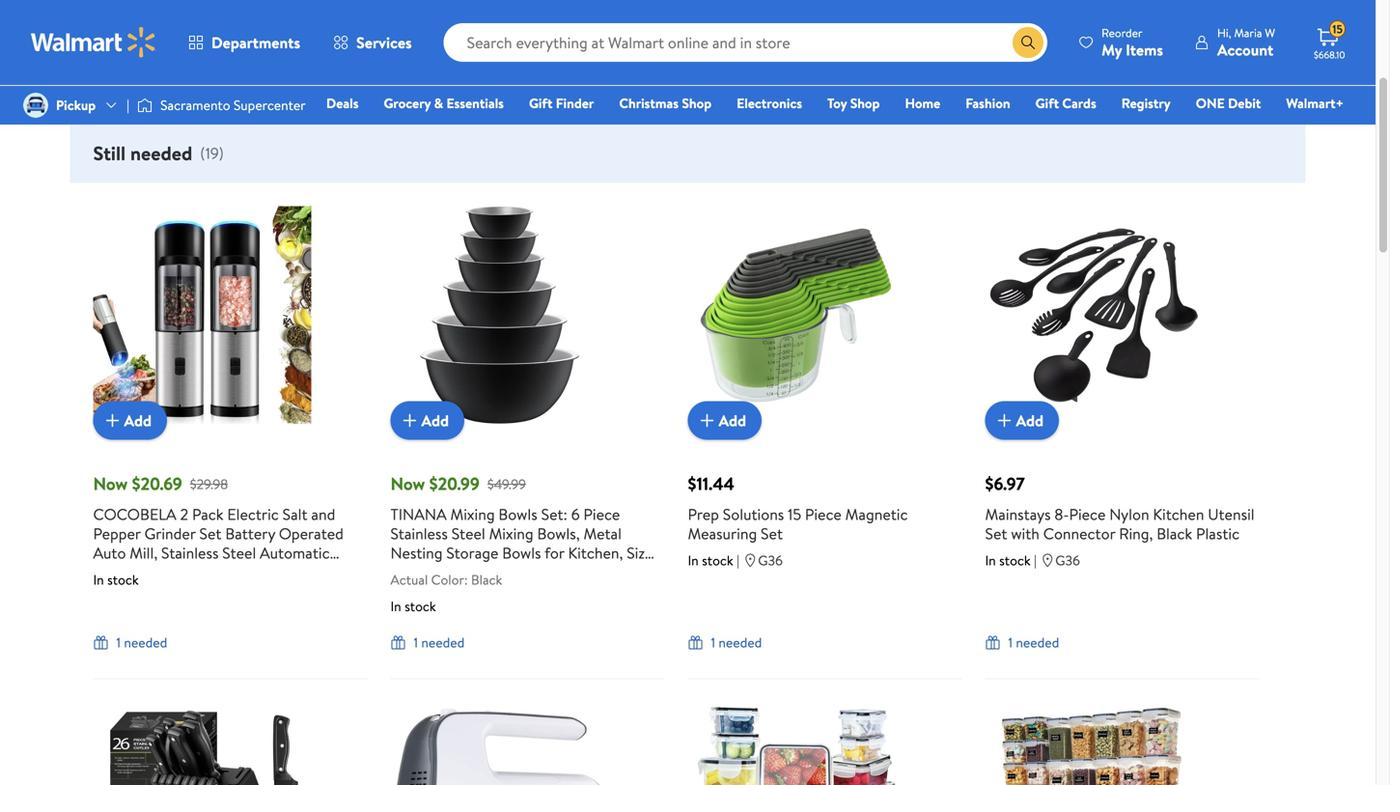 Task type: locate. For each thing, give the bounding box(es) containing it.
0 horizontal spatial set
[[199, 523, 222, 544]]

1 add from the left
[[124, 410, 152, 431]]

stock
[[702, 551, 734, 570], [1000, 551, 1031, 570], [107, 570, 139, 589], [405, 597, 436, 616]]

5, inside tinana mixing bowls set: 6 piece stainless steel mixing bowls, metal nesting storage bowls for kitchen, size 8, 5, 4, 3, 1.5, 0.75 qt, great for prep, baking, serving-black
[[407, 562, 419, 583]]

set for $11.44
[[761, 523, 783, 544]]

1 vertical spatial 5,
[[407, 562, 419, 583]]

add to cart image inside $11.44 "group"
[[696, 409, 719, 432]]

needed
[[130, 140, 192, 167], [124, 633, 167, 652], [421, 633, 465, 652], [719, 633, 762, 652], [1016, 633, 1060, 652]]

shop for toy shop
[[851, 94, 880, 113]]

1 for prep solutions 15 piece magnetic measuring set
[[711, 633, 716, 652]]

$11.44 group
[[688, 206, 962, 570]]

(
[[200, 142, 205, 164]]

black inside actual color: black in stock
[[471, 570, 503, 589]]

1 add to cart image from the left
[[101, 409, 124, 432]]

add up $20.99
[[422, 410, 449, 431]]

cocobela 2 pack electric salt and pepper grinder set battery operated auto mill, stainless steel automatic shaker with light,one hand automatic operation,black image
[[93, 206, 311, 424]]

color:
[[431, 570, 468, 589]]

add to cart image inside $6.97 group
[[993, 409, 1017, 432]]

walmart+ link
[[1278, 93, 1353, 113]]

w
[[1266, 25, 1276, 41]]

gift cards
[[1036, 94, 1097, 113]]

black left great
[[499, 581, 534, 602]]

in stock | inside $11.44 "group"
[[688, 551, 740, 570]]

| right pickup
[[127, 96, 129, 114]]

pickup
[[56, 96, 96, 114]]

gift left cards
[[1036, 94, 1060, 113]]

add button
[[93, 401, 167, 440], [391, 401, 465, 440], [688, 401, 762, 440], [986, 401, 1060, 440]]

in inside $11.44 "group"
[[688, 551, 699, 570]]

and
[[311, 504, 335, 525]]

0 vertical spatial bowls
[[499, 504, 538, 525]]

1 vertical spatial with
[[142, 562, 170, 583]]

with left 8-
[[1012, 523, 1040, 544]]

0 horizontal spatial piece
[[584, 504, 620, 525]]

add button inside now $20.69 group
[[93, 401, 167, 440]]

toy shop link
[[819, 93, 889, 113]]

add button inside $11.44 "group"
[[688, 401, 762, 440]]

1 horizontal spatial gift
[[1036, 94, 1060, 113]]

| down mainstays
[[1034, 551, 1037, 570]]

add inside now $20.69 group
[[124, 410, 152, 431]]

g36
[[758, 551, 783, 570], [1056, 551, 1081, 570]]

| for $11.44
[[737, 551, 740, 570]]

0 horizontal spatial steel
[[222, 542, 256, 564]]

)
[[219, 142, 224, 164]]

mixing
[[451, 504, 495, 525], [489, 523, 534, 544]]

1 horizontal spatial 15
[[1333, 21, 1343, 37]]

one debit link
[[1188, 93, 1270, 113]]

shop right toy
[[851, 94, 880, 113]]

salt
[[283, 504, 308, 525]]

1 horizontal spatial with
[[1012, 523, 1040, 544]]

1 horizontal spatial g36
[[1056, 551, 1081, 570]]

with inside the cocobela 2 pack electric salt and pepper grinder set battery operated auto mill, stainless steel automatic shaker with light,one hand automatic operation,black
[[142, 562, 170, 583]]

gift cards link
[[1027, 93, 1106, 113]]

1 horizontal spatial steel
[[452, 523, 486, 544]]

1 1 needed from the left
[[116, 633, 167, 652]]

4,
[[422, 562, 435, 583]]

1
[[116, 633, 121, 652], [414, 633, 418, 652], [711, 633, 716, 652], [1009, 633, 1013, 652]]

 image
[[137, 96, 153, 115]]

1 1 from the left
[[116, 633, 121, 652]]

now
[[93, 472, 128, 496], [391, 472, 425, 496]]

mixing up qt,
[[489, 523, 534, 544]]

shop inside toy shop link
[[851, 94, 880, 113]]

&
[[434, 94, 443, 113]]

g36 down 'solutions'
[[758, 551, 783, 570]]

3 piece from the left
[[1070, 504, 1106, 525]]

now inside "group"
[[391, 472, 425, 496]]

1 gift from the left
[[529, 94, 553, 113]]

add inside $6.97 group
[[1017, 410, 1044, 431]]

in stock | down measuring
[[688, 551, 740, 570]]

1 shop from the left
[[682, 94, 712, 113]]

1 horizontal spatial in stock |
[[986, 551, 1037, 570]]

account
[[1218, 39, 1274, 60]]

in stock |
[[688, 551, 740, 570], [986, 551, 1037, 570]]

in down actual on the left bottom of the page
[[391, 597, 402, 616]]

stock inside $11.44 "group"
[[702, 551, 734, 570]]

2 1 needed from the left
[[414, 633, 465, 652]]

walmart image
[[31, 27, 156, 58]]

| for $6.97
[[1034, 551, 1037, 570]]

in stock | down mainstays
[[986, 551, 1037, 570]]

1 add to cart image from the left
[[696, 409, 719, 432]]

walmart+
[[1287, 94, 1344, 113]]

set right 2
[[199, 523, 222, 544]]

add button inside now $20.99 "group"
[[391, 401, 465, 440]]

for down set:
[[545, 542, 565, 564]]

steel inside tinana mixing bowls set: 6 piece stainless steel mixing bowls, metal nesting storage bowls for kitchen, size 8, 5, 4, 3, 1.5, 0.75 qt, great for prep, baking, serving-black
[[452, 523, 486, 544]]

$11.44
[[688, 472, 735, 496]]

add to cart image up $6.97
[[993, 409, 1017, 432]]

stainless
[[391, 523, 448, 544], [161, 542, 219, 564]]

1 horizontal spatial for
[[578, 562, 598, 583]]

1 g36 from the left
[[758, 551, 783, 570]]

3 1 from the left
[[711, 633, 716, 652]]

3 add from the left
[[719, 410, 747, 431]]

christmas shop
[[619, 94, 712, 113]]

2 piece from the left
[[805, 504, 842, 525]]

$49.99
[[488, 474, 526, 493]]

5, right sep
[[141, 12, 152, 31]]

prep
[[688, 504, 719, 525]]

add button up $11.44
[[688, 401, 762, 440]]

8,
[[391, 562, 403, 583]]

add to cart image inside now $20.99 "group"
[[398, 409, 422, 432]]

$6.97 group
[[986, 206, 1260, 570]]

stock inside now $20.69 group
[[107, 570, 139, 589]]

gift for gift finder
[[529, 94, 553, 113]]

stainless up 4,
[[391, 523, 448, 544]]

set inside $6.97 mainstays 8-piece nylon kitchen utensil set with connector ring, black plastic
[[986, 523, 1008, 544]]

3 add button from the left
[[688, 401, 762, 440]]

mainstays 8-piece nylon kitchen utensil set with connector ring, black plastic image
[[986, 206, 1204, 424]]

1 add button from the left
[[93, 401, 167, 440]]

2 horizontal spatial piece
[[1070, 504, 1106, 525]]

| inside $6.97 group
[[1034, 551, 1037, 570]]

needed for mainstays 8-piece nylon kitchen utensil set with connector ring, black plastic
[[1016, 633, 1060, 652]]

| down measuring
[[737, 551, 740, 570]]

actual color: black in stock
[[391, 570, 503, 616]]

1 piece from the left
[[584, 504, 620, 525]]

stock inside $6.97 group
[[1000, 551, 1031, 570]]

steel
[[452, 523, 486, 544], [222, 542, 256, 564]]

2024
[[155, 12, 185, 31]]

2 horizontal spatial |
[[1034, 551, 1037, 570]]

set
[[199, 523, 222, 544], [761, 523, 783, 544], [986, 523, 1008, 544]]

0 horizontal spatial stainless
[[161, 542, 219, 564]]

g36 down connector
[[1056, 551, 1081, 570]]

stock down mainstays
[[1000, 551, 1031, 570]]

operation,black
[[93, 581, 201, 602]]

0 horizontal spatial g36
[[758, 551, 783, 570]]

 image
[[23, 93, 48, 118]]

0 horizontal spatial add to cart image
[[696, 409, 719, 432]]

now for now $20.99
[[391, 472, 425, 496]]

2 horizontal spatial set
[[986, 523, 1008, 544]]

|
[[127, 96, 129, 114], [737, 551, 740, 570], [1034, 551, 1037, 570]]

1 horizontal spatial stainless
[[391, 523, 448, 544]]

now for now $20.69
[[93, 472, 128, 496]]

with right shaker
[[142, 562, 170, 583]]

in down measuring
[[688, 551, 699, 570]]

for left the prep,
[[578, 562, 598, 583]]

in down auto
[[93, 570, 104, 589]]

2 now from the left
[[391, 472, 425, 496]]

piece left nylon
[[1070, 504, 1106, 525]]

black inside $6.97 mainstays 8-piece nylon kitchen utensil set with connector ring, black plastic
[[1157, 523, 1193, 544]]

add up $20.69
[[124, 410, 152, 431]]

4 add button from the left
[[986, 401, 1060, 440]]

in inside actual color: black in stock
[[391, 597, 402, 616]]

add button up $20.99
[[391, 401, 465, 440]]

search icon image
[[1021, 35, 1036, 50]]

add to cart image inside now $20.69 group
[[101, 409, 124, 432]]

black right "ring,"
[[1157, 523, 1193, 544]]

g36 inside $6.97 group
[[1056, 551, 1081, 570]]

0 vertical spatial with
[[1012, 523, 1040, 544]]

add to cart image
[[101, 409, 124, 432], [398, 409, 422, 432]]

set inside $11.44 prep solutions 15 piece magnetic measuring set
[[761, 523, 783, 544]]

| inside $11.44 "group"
[[737, 551, 740, 570]]

boajf hand mixer electric, handheld mixer for baking cake egg cream food beater, snap storage case, 5 speed, eject button, 5 stainless steel accessories for baking & cooking image
[[391, 703, 609, 785]]

0 vertical spatial 5,
[[141, 12, 152, 31]]

light,one
[[174, 562, 240, 583]]

add
[[124, 410, 152, 431], [422, 410, 449, 431], [719, 410, 747, 431], [1017, 410, 1044, 431]]

0 horizontal spatial with
[[142, 562, 170, 583]]

g36 for $6.97
[[1056, 551, 1081, 570]]

2 set from the left
[[761, 523, 783, 544]]

$11.44 prep solutions 15 piece magnetic measuring set
[[688, 472, 908, 544]]

stock down actual on the left bottom of the page
[[405, 597, 436, 616]]

2 add to cart image from the left
[[993, 409, 1017, 432]]

0 horizontal spatial shop
[[682, 94, 712, 113]]

set right measuring
[[761, 523, 783, 544]]

15
[[1333, 21, 1343, 37], [788, 504, 802, 525]]

all
[[368, 85, 379, 101]]

add button up $20.69
[[93, 401, 167, 440]]

stock down auto
[[107, 570, 139, 589]]

0 horizontal spatial 15
[[788, 504, 802, 525]]

1 horizontal spatial |
[[737, 551, 740, 570]]

1 horizontal spatial add to cart image
[[993, 409, 1017, 432]]

piece
[[584, 504, 620, 525], [805, 504, 842, 525], [1070, 504, 1106, 525]]

measuring
[[688, 523, 757, 544]]

2 1 from the left
[[414, 633, 418, 652]]

1 horizontal spatial add to cart image
[[398, 409, 422, 432]]

steel down electric
[[222, 542, 256, 564]]

2 gift from the left
[[1036, 94, 1060, 113]]

black
[[1157, 523, 1193, 544], [471, 570, 503, 589], [499, 581, 534, 602]]

2 in stock | from the left
[[986, 551, 1037, 570]]

finder
[[556, 94, 594, 113]]

0 horizontal spatial now
[[93, 472, 128, 496]]

add inside now $20.99 "group"
[[422, 410, 449, 431]]

$6.97
[[986, 472, 1025, 496]]

shop
[[682, 94, 712, 113], [851, 94, 880, 113]]

4 1 needed from the left
[[1009, 633, 1060, 652]]

g36 inside $11.44 "group"
[[758, 551, 783, 570]]

stainless down 2
[[161, 542, 219, 564]]

electric
[[227, 504, 279, 525]]

add to cart image up the 'now $20.99 $49.99'
[[398, 409, 422, 432]]

in stock | inside $6.97 group
[[986, 551, 1037, 570]]

1 horizontal spatial 5,
[[407, 562, 419, 583]]

maria
[[1235, 25, 1263, 41]]

3 1 needed from the left
[[711, 633, 762, 652]]

solutions
[[723, 504, 785, 525]]

nylon
[[1110, 504, 1150, 525]]

sort
[[1106, 80, 1135, 101]]

with
[[1012, 523, 1040, 544], [142, 562, 170, 583]]

add inside $11.44 "group"
[[719, 410, 747, 431]]

4 1 from the left
[[1009, 633, 1013, 652]]

stock down measuring
[[702, 551, 734, 570]]

2 g36 from the left
[[1056, 551, 1081, 570]]

15 up $668.10
[[1333, 21, 1343, 37]]

2 add button from the left
[[391, 401, 465, 440]]

1 horizontal spatial set
[[761, 523, 783, 544]]

1 vertical spatial 15
[[788, 504, 802, 525]]

1 set from the left
[[199, 523, 222, 544]]

5, right 8,
[[407, 562, 419, 583]]

piece right the '6' on the bottom of the page
[[584, 504, 620, 525]]

add to cart image up $11.44
[[696, 409, 719, 432]]

3 set from the left
[[986, 523, 1008, 544]]

2 shop from the left
[[851, 94, 880, 113]]

in inside $6.97 group
[[986, 551, 996, 570]]

Search search field
[[444, 23, 1048, 62]]

in down mainstays
[[986, 551, 996, 570]]

$6.97 mainstays 8-piece nylon kitchen utensil set with connector ring, black plastic
[[986, 472, 1255, 544]]

4 add from the left
[[1017, 410, 1044, 431]]

stainless inside the cocobela 2 pack electric salt and pepper grinder set battery operated auto mill, stainless steel automatic shaker with light,one hand automatic operation,black
[[161, 542, 219, 564]]

automatic down salt
[[260, 542, 330, 564]]

toy
[[828, 94, 847, 113]]

in stock
[[93, 570, 139, 589]]

1 horizontal spatial shop
[[851, 94, 880, 113]]

add up $11.44
[[719, 410, 747, 431]]

now up cocobela
[[93, 472, 128, 496]]

2 add to cart image from the left
[[398, 409, 422, 432]]

15 right 'solutions'
[[788, 504, 802, 525]]

add button inside $6.97 group
[[986, 401, 1060, 440]]

add button up $6.97
[[986, 401, 1060, 440]]

shop right christmas
[[682, 94, 712, 113]]

piece left the magnetic
[[805, 504, 842, 525]]

Walmart Site-Wide search field
[[444, 23, 1048, 62]]

now inside group
[[93, 472, 128, 496]]

add to cart image
[[696, 409, 719, 432], [993, 409, 1017, 432]]

0 horizontal spatial gift
[[529, 94, 553, 113]]

1 now from the left
[[93, 472, 128, 496]]

1 horizontal spatial piece
[[805, 504, 842, 525]]

1 horizontal spatial now
[[391, 472, 425, 496]]

now up tinana
[[391, 472, 425, 496]]

now $20.69 group
[[93, 206, 367, 602]]

2 add from the left
[[422, 410, 449, 431]]

1 in stock | from the left
[[688, 551, 740, 570]]

shop inside christmas shop link
[[682, 94, 712, 113]]

kitchen
[[1154, 504, 1205, 525]]

sort by
[[1106, 80, 1155, 101]]

gift left finder
[[529, 94, 553, 113]]

1 needed for cocobela 2 pack electric salt and pepper grinder set battery operated auto mill, stainless steel automatic shaker with light,one hand automatic operation,black
[[116, 633, 167, 652]]

0 horizontal spatial in stock |
[[688, 551, 740, 570]]

set down $6.97
[[986, 523, 1008, 544]]

1 needed
[[116, 633, 167, 652], [414, 633, 465, 652], [711, 633, 762, 652], [1009, 633, 1060, 652]]

black down storage
[[471, 570, 503, 589]]

0 horizontal spatial add to cart image
[[101, 409, 124, 432]]

steel up '1.5,'
[[452, 523, 486, 544]]

add to cart image up now $20.69 $29.98
[[101, 409, 124, 432]]

one
[[1196, 94, 1225, 113]]

add up $6.97
[[1017, 410, 1044, 431]]



Task type: describe. For each thing, give the bounding box(es) containing it.
tinana mixing bowls set: 6 piece stainless steel mixing bowls, metal nesting storage bowls for kitchen, size 8, 5, 4, 3, 1.5, 0.75 qt, great for prep, baking, serving-black image
[[391, 206, 609, 424]]

auto
[[93, 542, 126, 564]]

sep 5, 2024
[[116, 12, 185, 31]]

automatic down operated
[[283, 562, 353, 583]]

great
[[536, 562, 575, 583]]

needed for prep solutions 15 piece magnetic measuring set
[[719, 633, 762, 652]]

now $20.99 group
[[391, 206, 665, 616]]

storage
[[447, 542, 499, 564]]

add button for cocobela 2 pack electric salt and pepper grinder set battery operated auto mill, stainless steel automatic shaker with light,one hand automatic operation,black
[[93, 401, 167, 440]]

by
[[1138, 80, 1155, 101]]

0 horizontal spatial for
[[545, 542, 565, 564]]

8-
[[1055, 504, 1070, 525]]

my
[[1102, 39, 1123, 60]]

mixing down the 'now $20.99 $49.99'
[[451, 504, 495, 525]]

gift finder
[[529, 94, 594, 113]]

set for $6.97
[[986, 523, 1008, 544]]

with inside $6.97 mainstays 8-piece nylon kitchen utensil set with connector ring, black plastic
[[1012, 523, 1040, 544]]

gift for gift cards
[[1036, 94, 1060, 113]]

$20.69
[[132, 472, 182, 496]]

needed for tinana mixing bowls set: 6 piece stainless steel mixing bowls, metal nesting storage bowls for kitchen, size 8, 5, 4, 3, 1.5, 0.75 qt, great for prep, baking, serving-black
[[421, 633, 465, 652]]

piece inside tinana mixing bowls set: 6 piece stainless steel mixing bowls, metal nesting storage bowls for kitchen, size 8, 5, 4, 3, 1.5, 0.75 qt, great for prep, baking, serving-black
[[584, 504, 620, 525]]

add to cart image for now $20.99
[[398, 409, 422, 432]]

hand
[[244, 562, 279, 583]]

hi, maria w account
[[1218, 25, 1276, 60]]

g36 for $11.44
[[758, 551, 783, 570]]

add for prep solutions 15 piece magnetic measuring set
[[719, 410, 747, 431]]

cards
[[1063, 94, 1097, 113]]

0 vertical spatial 15
[[1333, 21, 1343, 37]]

set inside the cocobela 2 pack electric salt and pepper grinder set battery operated auto mill, stainless steel automatic shaker with light,one hand automatic operation,black
[[199, 523, 222, 544]]

departments
[[212, 32, 300, 53]]

add to cart image for now $20.69
[[101, 409, 124, 432]]

battery
[[225, 523, 275, 544]]

1.5,
[[454, 562, 474, 583]]

15 inside $11.44 prep solutions 15 piece magnetic measuring set
[[788, 504, 802, 525]]

needed for cocobela 2 pack electric salt and pepper grinder set battery operated auto mill, stainless steel automatic shaker with light,one hand automatic operation,black
[[124, 633, 167, 652]]

toy shop
[[828, 94, 880, 113]]

add button for mainstays 8-piece nylon kitchen utensil set with connector ring, black plastic
[[986, 401, 1060, 440]]

now $20.99 $49.99
[[391, 472, 526, 496]]

24 pcs food storage containers with lids airtight- stackable kitchen bowls set meal prep containers-bpa free leak proof plastic lunch boxes- freezer microwave safe (12 lids + 12 containers) image
[[688, 703, 906, 785]]

departments button
[[172, 19, 317, 66]]

in stock | for $6.97
[[986, 551, 1037, 570]]

bowls,
[[537, 523, 580, 544]]

home
[[905, 94, 941, 113]]

debit
[[1229, 94, 1262, 113]]

home link
[[897, 93, 950, 113]]

steel inside the cocobela 2 pack electric salt and pepper grinder set battery operated auto mill, stainless steel automatic shaker with light,one hand automatic operation,black
[[222, 542, 256, 564]]

deals link
[[318, 93, 367, 113]]

baking,
[[391, 581, 439, 602]]

$29.98
[[190, 474, 228, 493]]

mainstays
[[986, 504, 1051, 525]]

1 for mainstays 8-piece nylon kitchen utensil set with connector ring, black plastic
[[1009, 633, 1013, 652]]

operated
[[279, 523, 344, 544]]

actual
[[391, 570, 428, 589]]

black inside tinana mixing bowls set: 6 piece stainless steel mixing bowls, metal nesting storage bowls for kitchen, size 8, 5, 4, 3, 1.5, 0.75 qt, great for prep, baking, serving-black
[[499, 581, 534, 602]]

deals
[[326, 94, 359, 113]]

prep solutions 15 piece magnetic measuring set image
[[688, 206, 906, 424]]

pack
[[192, 504, 224, 525]]

christmas shop link
[[611, 93, 721, 113]]

in stock | for $11.44
[[688, 551, 740, 570]]

piece inside $6.97 mainstays 8-piece nylon kitchen utensil set with connector ring, black plastic
[[1070, 504, 1106, 525]]

1 needed for tinana mixing bowls set: 6 piece stainless steel mixing bowls, metal nesting storage bowls for kitchen, size 8, 5, 4, 3, 1.5, 0.75 qt, great for prep, baking, serving-black
[[414, 633, 465, 652]]

airtight food storage containers set, vtopmart 32pcs plastic kitchen and pantry organization canisters, black image
[[986, 703, 1204, 785]]

kitchen,
[[568, 542, 623, 564]]

1 vertical spatial bowls
[[502, 542, 541, 564]]

nesting
[[391, 542, 443, 564]]

still
[[93, 140, 126, 167]]

tinana
[[391, 504, 447, 525]]

shop for christmas shop
[[682, 94, 712, 113]]

christmas
[[619, 94, 679, 113]]

set:
[[541, 504, 568, 525]]

electronics link
[[728, 93, 811, 113]]

0 horizontal spatial |
[[127, 96, 129, 114]]

cocobela 2 pack electric salt and pepper grinder set battery operated auto mill, stainless steel automatic shaker with light,one hand automatic operation,black
[[93, 504, 353, 602]]

add for cocobela 2 pack electric salt and pepper grinder set battery operated auto mill, stainless steel automatic shaker with light,one hand automatic operation,black
[[124, 410, 152, 431]]

2
[[180, 504, 188, 525]]

1 needed for mainstays 8-piece nylon kitchen utensil set with connector ring, black plastic
[[1009, 633, 1060, 652]]

serving-
[[443, 581, 499, 602]]

1 for tinana mixing bowls set: 6 piece stainless steel mixing bowls, metal nesting storage bowls for kitchen, size 8, 5, 4, 3, 1.5, 0.75 qt, great for prep, baking, serving-black
[[414, 633, 418, 652]]

1 needed for prep solutions 15 piece magnetic measuring set
[[711, 633, 762, 652]]

sacramento supercenter
[[160, 96, 306, 114]]

clear
[[339, 85, 366, 101]]

in inside now $20.69 group
[[93, 570, 104, 589]]

$668.10
[[1314, 48, 1346, 61]]

still needed ( 19 )
[[93, 140, 224, 167]]

utensil
[[1209, 504, 1255, 525]]

19
[[205, 142, 219, 164]]

3,
[[439, 562, 451, 583]]

mill,
[[130, 542, 158, 564]]

pepper
[[93, 523, 141, 544]]

items
[[1126, 39, 1164, 60]]

services
[[356, 32, 412, 53]]

fashion
[[966, 94, 1011, 113]]

now $20.69 $29.98
[[93, 472, 228, 496]]

add to cart image for $6.97
[[993, 409, 1017, 432]]

mccook mc701 dishwasher safe black knife sets, 26 pcs image
[[93, 703, 311, 785]]

grocery & essentials link
[[375, 93, 513, 113]]

registry link
[[1113, 93, 1180, 113]]

grinder
[[144, 523, 196, 544]]

add to cart image for $11.44
[[696, 409, 719, 432]]

magnetic
[[846, 504, 908, 525]]

prep,
[[602, 562, 637, 583]]

piece inside $11.44 prep solutions 15 piece magnetic measuring set
[[805, 504, 842, 525]]

add for tinana mixing bowls set: 6 piece stainless steel mixing bowls, metal nesting storage bowls for kitchen, size 8, 5, 4, 3, 1.5, 0.75 qt, great for prep, baking, serving-black
[[422, 410, 449, 431]]

sacramento
[[160, 96, 230, 114]]

shaker
[[93, 562, 138, 583]]

clear all button
[[323, 78, 395, 109]]

ring,
[[1120, 523, 1154, 544]]

clear all
[[339, 85, 379, 101]]

stock inside actual color: black in stock
[[405, 597, 436, 616]]

plastic
[[1197, 523, 1240, 544]]

stainless inside tinana mixing bowls set: 6 piece stainless steel mixing bowls, metal nesting storage bowls for kitchen, size 8, 5, 4, 3, 1.5, 0.75 qt, great for prep, baking, serving-black
[[391, 523, 448, 544]]

$20.99
[[429, 472, 480, 496]]

essentials
[[447, 94, 504, 113]]

electronics
[[737, 94, 803, 113]]

grocery
[[384, 94, 431, 113]]

hi,
[[1218, 25, 1232, 41]]

add button for tinana mixing bowls set: 6 piece stainless steel mixing bowls, metal nesting storage bowls for kitchen, size 8, 5, 4, 3, 1.5, 0.75 qt, great for prep, baking, serving-black
[[391, 401, 465, 440]]

0 horizontal spatial 5,
[[141, 12, 152, 31]]

1 for cocobela 2 pack electric salt and pepper grinder set battery operated auto mill, stainless steel automatic shaker with light,one hand automatic operation,black
[[116, 633, 121, 652]]

cocobela
[[93, 504, 176, 525]]

add button for prep solutions 15 piece magnetic measuring set
[[688, 401, 762, 440]]

reorder my items
[[1102, 25, 1164, 60]]

registry
[[1122, 94, 1171, 113]]

add for mainstays 8-piece nylon kitchen utensil set with connector ring, black plastic
[[1017, 410, 1044, 431]]

connector
[[1044, 523, 1116, 544]]



Task type: vqa. For each thing, say whether or not it's contained in the screenshot.
Size
yes



